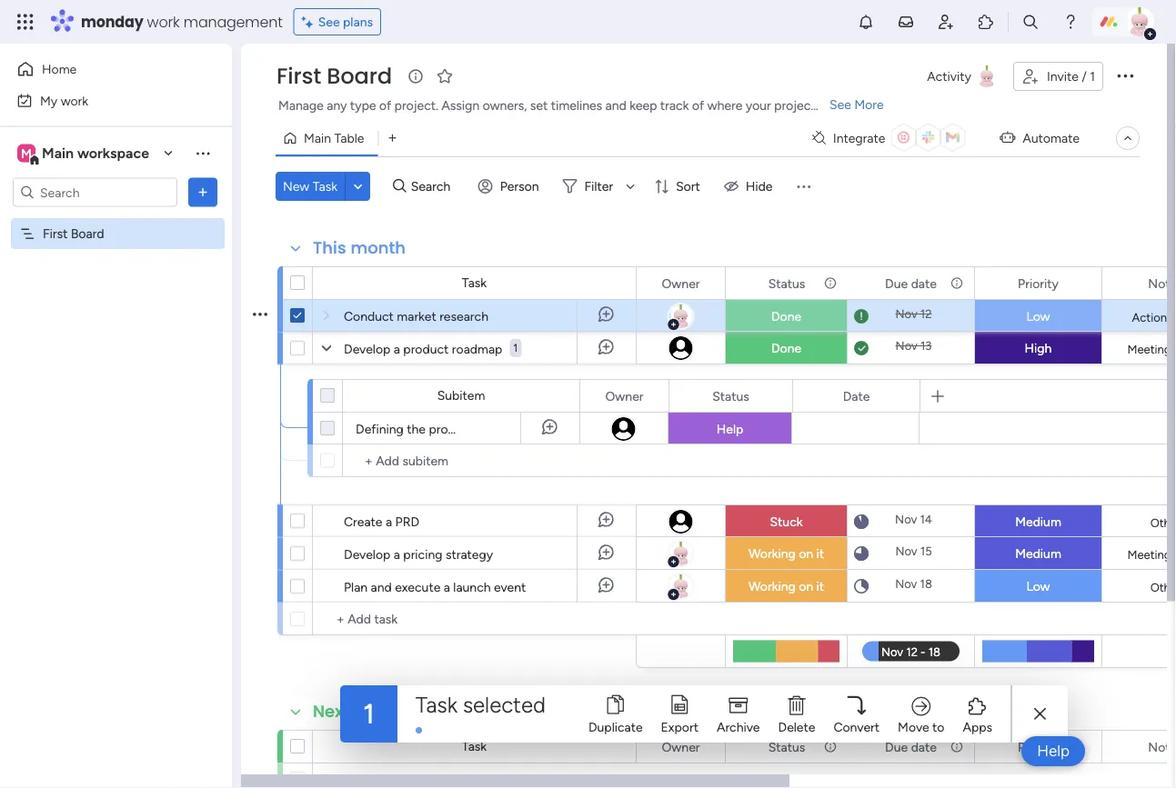 Task type: describe. For each thing, give the bounding box(es) containing it.
new
[[283, 179, 310, 194]]

hide
[[746, 179, 773, 194]]

1 medium from the top
[[1016, 515, 1062, 530]]

set
[[530, 98, 548, 113]]

launch
[[453, 580, 491, 595]]

defining the product's goals, features, and milestones.
[[356, 421, 664, 437]]

product
[[403, 341, 449, 357]]

develop for develop a pricing strategy
[[344, 547, 391, 562]]

see for see more
[[830, 97, 852, 112]]

subitem
[[437, 388, 485, 404]]

2 low from the top
[[1027, 579, 1051, 595]]

nov 13
[[896, 339, 932, 354]]

ruby anderson image
[[1126, 7, 1155, 36]]

plans
[[343, 14, 373, 30]]

conduct
[[344, 309, 394, 324]]

stuck
[[770, 515, 803, 530]]

first board list box
[[0, 215, 232, 495]]

where
[[708, 98, 743, 113]]

2 note field from the top
[[1144, 738, 1177, 758]]

Next month field
[[309, 701, 414, 724]]

move to
[[898, 720, 945, 736]]

roadmap
[[452, 341, 503, 357]]

column information image
[[950, 740, 965, 755]]

selected
[[463, 693, 546, 719]]

2 horizontal spatial and
[[606, 98, 627, 113]]

next
[[313, 701, 350, 724]]

task selected
[[416, 693, 546, 719]]

meeting for medium
[[1128, 548, 1175, 562]]

date
[[843, 389, 870, 404]]

v2 overdue deadline image
[[855, 308, 869, 325]]

see plans
[[318, 14, 373, 30]]

0 vertical spatial 1
[[1090, 69, 1096, 84]]

delete
[[779, 720, 816, 736]]

project.
[[395, 98, 439, 113]]

task left selected
[[416, 693, 458, 719]]

work for monday
[[147, 11, 180, 32]]

automate
[[1023, 131, 1080, 146]]

0 vertical spatial first board
[[277, 61, 392, 91]]

workspace options image
[[194, 144, 212, 162]]

14
[[920, 513, 933, 527]]

action
[[1133, 310, 1168, 325]]

1 of from the left
[[379, 98, 392, 113]]

1 working from the top
[[749, 546, 796, 562]]

options image
[[194, 183, 212, 202]]

monday work management
[[81, 11, 283, 32]]

assign
[[442, 98, 480, 113]]

due for next month
[[886, 740, 908, 755]]

2 vertical spatial and
[[371, 580, 392, 595]]

create a prd
[[344, 514, 420, 530]]

home button
[[11, 55, 196, 84]]

next month
[[313, 701, 409, 724]]

v2 search image
[[393, 176, 407, 197]]

timelines
[[551, 98, 603, 113]]

1 on from the top
[[799, 546, 814, 562]]

market
[[397, 309, 437, 324]]

see more link
[[828, 96, 886, 114]]

m
[[21, 146, 32, 161]]

0 vertical spatial owner field
[[657, 273, 705, 293]]

2 on from the top
[[799, 579, 814, 595]]

status field for due date
[[764, 738, 810, 758]]

table
[[334, 131, 364, 146]]

create
[[344, 514, 383, 530]]

2 priority field from the top
[[1014, 738, 1064, 758]]

develop a pricing strategy
[[344, 547, 493, 562]]

owners,
[[483, 98, 527, 113]]

1 button
[[510, 332, 522, 365]]

help button
[[1022, 737, 1086, 767]]

see more
[[830, 97, 884, 112]]

Search field
[[407, 174, 461, 199]]

hide button
[[717, 172, 784, 201]]

plan and execute a launch event
[[344, 580, 526, 595]]

inbox image
[[897, 13, 915, 31]]

my work
[[40, 93, 88, 108]]

2 othe from the top
[[1151, 581, 1177, 595]]

angle down image
[[354, 180, 363, 193]]

person button
[[471, 172, 550, 201]]

1 horizontal spatial 1
[[514, 342, 518, 355]]

export
[[661, 720, 699, 736]]

conduct market research
[[344, 309, 489, 324]]

0 vertical spatial it
[[1171, 310, 1177, 325]]

+ Add task text field
[[322, 609, 628, 631]]

1 working on it from the top
[[749, 546, 825, 562]]

due date for this month
[[886, 276, 937, 291]]

workspace
[[77, 145, 149, 162]]

18
[[921, 577, 933, 592]]

more
[[855, 97, 884, 112]]

home
[[42, 61, 77, 77]]

v2 done deadline image
[[855, 340, 869, 357]]

invite members image
[[937, 13, 956, 31]]

apps image
[[977, 13, 996, 31]]

my work button
[[11, 86, 196, 115]]

develop for develop a product roadmap
[[344, 341, 391, 357]]

this month
[[313, 237, 406, 260]]

task down task selected at the bottom left of the page
[[462, 739, 487, 755]]

1 note field from the top
[[1144, 273, 1177, 293]]

2 note from the top
[[1149, 740, 1177, 755]]

0 vertical spatial status field
[[764, 273, 810, 293]]

any
[[327, 98, 347, 113]]

convert
[[834, 720, 880, 736]]

menu image
[[795, 177, 813, 196]]

main workspace
[[42, 145, 149, 162]]

2 working from the top
[[749, 579, 796, 595]]

2 vertical spatial it
[[817, 579, 825, 595]]

arrow down image
[[620, 176, 642, 197]]

/
[[1082, 69, 1087, 84]]

select product image
[[16, 13, 35, 31]]

this
[[313, 237, 346, 260]]

prd
[[395, 514, 420, 530]]

project
[[775, 98, 816, 113]]

2 done from the top
[[772, 341, 802, 356]]

features,
[[522, 421, 572, 437]]

add view image
[[389, 132, 396, 145]]

month for next month
[[354, 701, 409, 724]]

task up research
[[462, 275, 487, 291]]

move
[[898, 720, 930, 736]]

main for main table
[[304, 131, 331, 146]]

2 working on it from the top
[[749, 579, 825, 595]]

milestones.
[[600, 421, 664, 437]]

dapulse integrations image
[[813, 131, 826, 145]]

action it
[[1133, 310, 1177, 325]]

stands.
[[819, 98, 859, 113]]

notifications image
[[857, 13, 875, 31]]

high
[[1025, 341, 1052, 356]]

track
[[661, 98, 689, 113]]

new task button
[[276, 172, 345, 201]]

meeting for done
[[1128, 342, 1175, 357]]

2 medium from the top
[[1016, 546, 1062, 562]]

apps
[[963, 720, 993, 735]]

strategy
[[446, 547, 493, 562]]

date for next month
[[912, 740, 937, 755]]

13
[[921, 339, 932, 354]]

type
[[350, 98, 376, 113]]



Task type: locate. For each thing, give the bounding box(es) containing it.
0 vertical spatial note field
[[1144, 273, 1177, 293]]

priority field right column information image
[[1014, 738, 1064, 758]]

1 vertical spatial note field
[[1144, 738, 1177, 758]]

1 vertical spatial help
[[1038, 743, 1070, 761]]

invite
[[1047, 69, 1079, 84]]

1 vertical spatial 1
[[514, 342, 518, 355]]

0 vertical spatial due date
[[886, 276, 937, 291]]

1 horizontal spatial and
[[575, 421, 597, 437]]

1 vertical spatial working
[[749, 579, 796, 595]]

0 vertical spatial done
[[772, 309, 802, 324]]

of right type
[[379, 98, 392, 113]]

due up 'nov 12' at the right top of page
[[886, 276, 908, 291]]

Due date field
[[881, 273, 942, 293], [881, 738, 942, 758]]

2 of from the left
[[692, 98, 704, 113]]

show board description image
[[405, 67, 427, 86]]

see inside 'button'
[[318, 14, 340, 30]]

workspace selection element
[[17, 142, 152, 166]]

work inside button
[[61, 93, 88, 108]]

1 vertical spatial low
[[1027, 579, 1051, 595]]

a for product
[[394, 341, 400, 357]]

a left prd
[[386, 514, 392, 530]]

work for my
[[61, 93, 88, 108]]

2 meeting from the top
[[1128, 548, 1175, 562]]

0 vertical spatial help
[[717, 422, 744, 437]]

invite / 1 button
[[1014, 62, 1104, 91]]

1 vertical spatial month
[[354, 701, 409, 724]]

due date field for next month
[[881, 738, 942, 758]]

0 vertical spatial due date field
[[881, 273, 942, 293]]

2 due date field from the top
[[881, 738, 942, 758]]

main left table
[[304, 131, 331, 146]]

1 due date from the top
[[886, 276, 937, 291]]

and
[[606, 98, 627, 113], [575, 421, 597, 437], [371, 580, 392, 595]]

Search in workspace field
[[38, 182, 152, 203]]

Status field
[[764, 273, 810, 293], [708, 386, 754, 406], [764, 738, 810, 758]]

owner for owner field to the middle
[[606, 389, 644, 404]]

0 vertical spatial priority
[[1018, 276, 1059, 291]]

management
[[184, 11, 283, 32]]

pricing
[[403, 547, 443, 562]]

event
[[494, 580, 526, 595]]

activity button
[[920, 62, 1006, 91]]

2 vertical spatial 1
[[363, 698, 375, 731]]

Note field
[[1144, 273, 1177, 293], [1144, 738, 1177, 758]]

defining
[[356, 421, 404, 437]]

a
[[394, 341, 400, 357], [386, 514, 392, 530], [394, 547, 400, 562], [444, 580, 450, 595]]

1 due date field from the top
[[881, 273, 942, 293]]

1 vertical spatial board
[[71, 226, 104, 242]]

help image
[[1062, 13, 1080, 31]]

1 vertical spatial develop
[[344, 547, 391, 562]]

0 vertical spatial working on it
[[749, 546, 825, 562]]

option
[[0, 217, 232, 221]]

nov left the 18
[[896, 577, 918, 592]]

1 priority field from the top
[[1014, 273, 1064, 293]]

1 vertical spatial due
[[886, 740, 908, 755]]

0 vertical spatial medium
[[1016, 515, 1062, 530]]

0 vertical spatial work
[[147, 11, 180, 32]]

3 nov from the top
[[896, 513, 918, 527]]

due down move
[[886, 740, 908, 755]]

main inside button
[[304, 131, 331, 146]]

main table button
[[276, 124, 378, 153]]

1 vertical spatial first
[[43, 226, 68, 242]]

0 vertical spatial note
[[1149, 276, 1177, 291]]

0 vertical spatial meeting
[[1128, 342, 1175, 357]]

options image
[[1115, 64, 1137, 86]]

0 horizontal spatial work
[[61, 93, 88, 108]]

board inside list box
[[71, 226, 104, 242]]

0 horizontal spatial main
[[42, 145, 74, 162]]

month right next
[[354, 701, 409, 724]]

board up type
[[327, 61, 392, 91]]

1 horizontal spatial see
[[830, 97, 852, 112]]

nov for nov 12
[[896, 307, 918, 322]]

0 horizontal spatial of
[[379, 98, 392, 113]]

0 vertical spatial status
[[769, 276, 806, 291]]

1 vertical spatial on
[[799, 579, 814, 595]]

nov 18
[[896, 577, 933, 592]]

priority field up the high
[[1014, 273, 1064, 293]]

working on it
[[749, 546, 825, 562], [749, 579, 825, 595]]

status field for date
[[708, 386, 754, 406]]

see plans button
[[294, 8, 381, 35]]

0 vertical spatial first
[[277, 61, 321, 91]]

priority right column information image
[[1018, 740, 1059, 755]]

task inside button
[[313, 179, 338, 194]]

keep
[[630, 98, 657, 113]]

0 horizontal spatial see
[[318, 14, 340, 30]]

0 vertical spatial date
[[912, 276, 937, 291]]

sort
[[676, 179, 701, 194]]

0 horizontal spatial first board
[[43, 226, 104, 242]]

month
[[351, 237, 406, 260], [354, 701, 409, 724]]

1 vertical spatial status
[[713, 389, 750, 404]]

see for see plans
[[318, 14, 340, 30]]

2 develop from the top
[[344, 547, 391, 562]]

1 vertical spatial medium
[[1016, 546, 1062, 562]]

0 horizontal spatial and
[[371, 580, 392, 595]]

date for this month
[[912, 276, 937, 291]]

due date field up 'nov 12' at the right top of page
[[881, 273, 942, 293]]

collapse board header image
[[1121, 131, 1136, 146]]

+ Add subitem text field
[[352, 450, 541, 472]]

to
[[933, 720, 945, 736]]

priority
[[1018, 276, 1059, 291], [1018, 740, 1059, 755]]

work right monday
[[147, 11, 180, 32]]

1 low from the top
[[1027, 309, 1051, 324]]

nov for nov 15
[[896, 545, 918, 559]]

work
[[147, 11, 180, 32], [61, 93, 88, 108]]

medium
[[1016, 515, 1062, 530], [1016, 546, 1062, 562]]

a left launch at the left bottom of the page
[[444, 580, 450, 595]]

0 vertical spatial on
[[799, 546, 814, 562]]

2 vertical spatial owner
[[662, 740, 700, 755]]

Date field
[[839, 386, 875, 406]]

first down search in workspace field
[[43, 226, 68, 242]]

1 nov from the top
[[896, 307, 918, 322]]

due date up 'nov 12' at the right top of page
[[886, 276, 937, 291]]

4 nov from the top
[[896, 545, 918, 559]]

0 vertical spatial board
[[327, 61, 392, 91]]

date down move to
[[912, 740, 937, 755]]

board
[[327, 61, 392, 91], [71, 226, 104, 242]]

person
[[500, 179, 539, 194]]

search everything image
[[1022, 13, 1040, 31]]

1 develop from the top
[[344, 341, 391, 357]]

manage
[[278, 98, 324, 113]]

1 vertical spatial due date field
[[881, 738, 942, 758]]

1 vertical spatial and
[[575, 421, 597, 437]]

monday
[[81, 11, 143, 32]]

priority up the high
[[1018, 276, 1059, 291]]

see left plans
[[318, 14, 340, 30]]

2 horizontal spatial 1
[[1090, 69, 1096, 84]]

a left pricing
[[394, 547, 400, 562]]

workspace image
[[17, 143, 35, 163]]

1 meeting from the top
[[1128, 342, 1175, 357]]

1 right roadmap
[[514, 342, 518, 355]]

0 horizontal spatial first
[[43, 226, 68, 242]]

task right new
[[313, 179, 338, 194]]

1 vertical spatial date
[[912, 740, 937, 755]]

and left keep
[[606, 98, 627, 113]]

nov 14
[[896, 513, 933, 527]]

sort button
[[647, 172, 711, 201]]

1 vertical spatial priority field
[[1014, 738, 1064, 758]]

0 vertical spatial and
[[606, 98, 627, 113]]

5 nov from the top
[[896, 577, 918, 592]]

duplicate
[[589, 720, 643, 736]]

help inside button
[[1038, 743, 1070, 761]]

manage any type of project. assign owners, set timelines and keep track of where your project stands.
[[278, 98, 859, 113]]

nov for nov 13
[[896, 339, 918, 354]]

nov left 15
[[896, 545, 918, 559]]

First Board field
[[272, 61, 397, 91]]

and right the plan
[[371, 580, 392, 595]]

0 vertical spatial othe
[[1151, 516, 1177, 531]]

This month field
[[309, 237, 411, 260]]

1 vertical spatial see
[[830, 97, 852, 112]]

0 vertical spatial low
[[1027, 309, 1051, 324]]

see
[[318, 14, 340, 30], [830, 97, 852, 112]]

autopilot image
[[1000, 126, 1016, 149]]

main for main workspace
[[42, 145, 74, 162]]

status for due date
[[769, 740, 806, 755]]

working
[[749, 546, 796, 562], [749, 579, 796, 595]]

nov left 12
[[896, 307, 918, 322]]

goals,
[[486, 421, 519, 437]]

Owner field
[[657, 273, 705, 293], [601, 386, 648, 406], [657, 738, 705, 758]]

0 horizontal spatial board
[[71, 226, 104, 242]]

done left v2 done deadline image
[[772, 341, 802, 356]]

of right track
[[692, 98, 704, 113]]

due date field for this month
[[881, 273, 942, 293]]

board down search in workspace field
[[71, 226, 104, 242]]

work right my
[[61, 93, 88, 108]]

1 othe from the top
[[1151, 516, 1177, 531]]

2 vertical spatial owner field
[[657, 738, 705, 758]]

month right this
[[351, 237, 406, 260]]

first board inside list box
[[43, 226, 104, 242]]

1 horizontal spatial of
[[692, 98, 704, 113]]

new task
[[283, 179, 338, 194]]

2 due from the top
[[886, 740, 908, 755]]

1 vertical spatial work
[[61, 93, 88, 108]]

Priority field
[[1014, 273, 1064, 293], [1014, 738, 1064, 758]]

1 vertical spatial due date
[[886, 740, 937, 755]]

main table
[[304, 131, 364, 146]]

plan
[[344, 580, 368, 595]]

research
[[440, 309, 489, 324]]

2 priority from the top
[[1018, 740, 1059, 755]]

1 note from the top
[[1149, 276, 1177, 291]]

nov 15
[[896, 545, 932, 559]]

product's
[[429, 421, 483, 437]]

main right workspace icon
[[42, 145, 74, 162]]

task
[[313, 179, 338, 194], [462, 275, 487, 291], [416, 693, 458, 719], [462, 739, 487, 755]]

1 horizontal spatial main
[[304, 131, 331, 146]]

0 horizontal spatial help
[[717, 422, 744, 437]]

owner for the bottommost owner field
[[662, 740, 700, 755]]

1 vertical spatial priority
[[1018, 740, 1059, 755]]

status
[[769, 276, 806, 291], [713, 389, 750, 404], [769, 740, 806, 755]]

nov for nov 18
[[896, 577, 918, 592]]

owner
[[662, 276, 700, 291], [606, 389, 644, 404], [662, 740, 700, 755]]

note
[[1149, 276, 1177, 291], [1149, 740, 1177, 755]]

12
[[921, 307, 932, 322]]

status for date
[[713, 389, 750, 404]]

first inside list box
[[43, 226, 68, 242]]

0 vertical spatial working
[[749, 546, 796, 562]]

1 vertical spatial working on it
[[749, 579, 825, 595]]

2 nov from the top
[[896, 339, 918, 354]]

1 vertical spatial owner field
[[601, 386, 648, 406]]

0 vertical spatial develop
[[344, 341, 391, 357]]

nov left 13
[[896, 339, 918, 354]]

filter button
[[556, 172, 642, 201]]

first board down search in workspace field
[[43, 226, 104, 242]]

15
[[921, 545, 932, 559]]

0 vertical spatial see
[[318, 14, 340, 30]]

a for pricing
[[394, 547, 400, 562]]

due date down move
[[886, 740, 937, 755]]

0 vertical spatial month
[[351, 237, 406, 260]]

1
[[1090, 69, 1096, 84], [514, 342, 518, 355], [363, 698, 375, 731]]

date up 12
[[912, 276, 937, 291]]

integrate
[[834, 131, 886, 146]]

1 right next
[[363, 698, 375, 731]]

first board up any
[[277, 61, 392, 91]]

0 vertical spatial priority field
[[1014, 273, 1064, 293]]

2 date from the top
[[912, 740, 937, 755]]

1 vertical spatial it
[[817, 546, 825, 562]]

main inside workspace selection element
[[42, 145, 74, 162]]

1 vertical spatial done
[[772, 341, 802, 356]]

column information image
[[824, 276, 838, 291], [950, 276, 965, 291], [824, 740, 838, 755]]

1 vertical spatial note
[[1149, 740, 1177, 755]]

on
[[799, 546, 814, 562], [799, 579, 814, 595]]

1 vertical spatial owner
[[606, 389, 644, 404]]

the
[[407, 421, 426, 437]]

1 vertical spatial othe
[[1151, 581, 1177, 595]]

due for this month
[[886, 276, 908, 291]]

first
[[277, 61, 321, 91], [43, 226, 68, 242]]

1 horizontal spatial first board
[[277, 61, 392, 91]]

nov left 14
[[896, 513, 918, 527]]

1 priority from the top
[[1018, 276, 1059, 291]]

and right features,
[[575, 421, 597, 437]]

1 horizontal spatial help
[[1038, 743, 1070, 761]]

0 vertical spatial owner
[[662, 276, 700, 291]]

nov
[[896, 307, 918, 322], [896, 339, 918, 354], [896, 513, 918, 527], [896, 545, 918, 559], [896, 577, 918, 592]]

nov for nov 14
[[896, 513, 918, 527]]

nov 12
[[896, 307, 932, 322]]

owner for topmost owner field
[[662, 276, 700, 291]]

0 horizontal spatial 1
[[363, 698, 375, 731]]

1 vertical spatial status field
[[708, 386, 754, 406]]

1 date from the top
[[912, 276, 937, 291]]

0 vertical spatial due
[[886, 276, 908, 291]]

1 done from the top
[[772, 309, 802, 324]]

my
[[40, 93, 58, 108]]

a left product
[[394, 341, 400, 357]]

date
[[912, 276, 937, 291], [912, 740, 937, 755]]

add to favorites image
[[436, 67, 454, 85]]

due date for next month
[[886, 740, 937, 755]]

your
[[746, 98, 771, 113]]

done left v2 overdue deadline icon at the top right of the page
[[772, 309, 802, 324]]

2 vertical spatial status field
[[764, 738, 810, 758]]

see left more at the top right of the page
[[830, 97, 852, 112]]

1 due from the top
[[886, 276, 908, 291]]

activity
[[928, 69, 972, 84]]

due
[[886, 276, 908, 291], [886, 740, 908, 755]]

1 right /
[[1090, 69, 1096, 84]]

2 vertical spatial status
[[769, 740, 806, 755]]

due date field down move
[[881, 738, 942, 758]]

develop down conduct
[[344, 341, 391, 357]]

month for this month
[[351, 237, 406, 260]]

a for prd
[[386, 514, 392, 530]]

archive
[[717, 720, 760, 736]]

it
[[1171, 310, 1177, 325], [817, 546, 825, 562], [817, 579, 825, 595]]

develop down create
[[344, 547, 391, 562]]

1 horizontal spatial work
[[147, 11, 180, 32]]

1 vertical spatial first board
[[43, 226, 104, 242]]

2 due date from the top
[[886, 740, 937, 755]]

1 horizontal spatial board
[[327, 61, 392, 91]]

1 vertical spatial meeting
[[1128, 548, 1175, 562]]

first up manage
[[277, 61, 321, 91]]

1 horizontal spatial first
[[277, 61, 321, 91]]



Task type: vqa. For each thing, say whether or not it's contained in the screenshot.
See plans
yes



